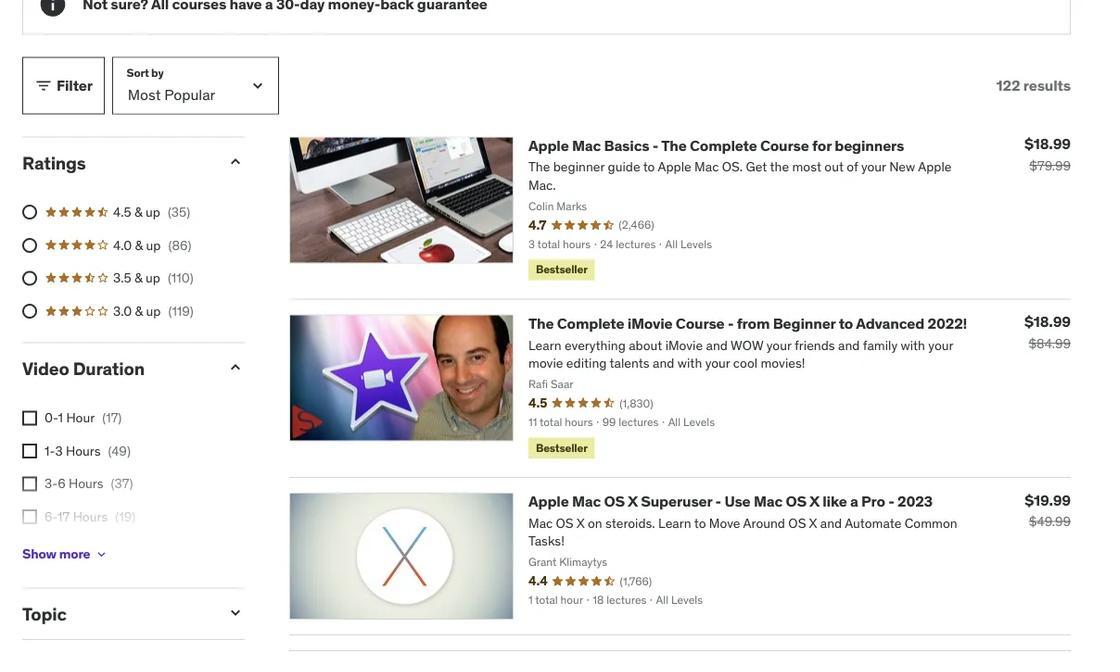 Task type: describe. For each thing, give the bounding box(es) containing it.
apple mac os x superuser - use mac os x like a pro - 2023
[[529, 492, 933, 511]]

$84.99
[[1029, 335, 1071, 352]]

(37)
[[111, 476, 133, 493]]

apple mac os x superuser - use mac os x like a pro - 2023 link
[[529, 492, 933, 511]]

$49.99
[[1029, 514, 1071, 530]]

up for 4.5 & up
[[146, 204, 160, 220]]

3-
[[45, 476, 58, 493]]

3.5 & up (110)
[[113, 270, 194, 286]]

the complete imovie course - from beginner to advanced 2022! link
[[529, 314, 968, 333]]

mac right use
[[754, 492, 783, 511]]

122 results status
[[997, 76, 1071, 95]]

1 horizontal spatial complete
[[690, 136, 757, 155]]

- left use
[[716, 492, 722, 511]]

17
[[58, 509, 70, 526]]

1 os from the left
[[604, 492, 625, 511]]

small image for topic
[[226, 604, 245, 623]]

ratings button
[[22, 152, 211, 174]]

small image inside filter "button"
[[34, 76, 53, 95]]

$19.99
[[1025, 491, 1071, 510]]

topic button
[[22, 603, 211, 625]]

up for 3.0 & up
[[146, 303, 161, 320]]

apple mac basics - the complete course for beginners link
[[529, 136, 905, 155]]

filter
[[57, 76, 93, 95]]

hour
[[66, 410, 95, 427]]

video duration
[[22, 358, 145, 380]]

hours for 3-6 hours
[[69, 476, 104, 493]]

hours for 6-17 hours
[[73, 509, 108, 526]]

use
[[725, 492, 751, 511]]

the complete imovie course - from beginner to advanced 2022!
[[529, 314, 968, 333]]

$19.99 $49.99
[[1025, 491, 1071, 530]]

4.0
[[113, 237, 132, 253]]

(19)
[[115, 509, 136, 526]]

apple for apple mac os x superuser - use mac os x like a pro - 2023
[[529, 492, 569, 511]]

(49)
[[108, 443, 131, 460]]

up for 3.5 & up
[[146, 270, 160, 286]]

2023
[[898, 492, 933, 511]]

xsmall image for 3-
[[22, 477, 37, 492]]

beginner
[[773, 314, 836, 333]]

& for 3.5
[[134, 270, 142, 286]]

0 horizontal spatial the
[[529, 314, 554, 333]]

up for 4.0 & up
[[146, 237, 161, 253]]

- right pro
[[889, 492, 895, 511]]

2022!
[[928, 314, 968, 333]]

topic
[[22, 603, 67, 625]]

mac for os
[[572, 492, 601, 511]]

video duration button
[[22, 358, 211, 380]]

0 vertical spatial the
[[661, 136, 687, 155]]

6
[[58, 476, 66, 493]]

from
[[737, 314, 770, 333]]

show
[[22, 546, 56, 563]]

3-6 hours (37)
[[45, 476, 133, 493]]

video
[[22, 358, 69, 380]]

1-
[[45, 443, 55, 460]]

6-17 hours (19)
[[45, 509, 136, 526]]

$18.99 $79.99
[[1025, 134, 1071, 174]]

1 x from the left
[[628, 492, 638, 511]]

1 vertical spatial complete
[[557, 314, 625, 333]]

4.0 & up (86)
[[113, 237, 191, 253]]



Task type: vqa. For each thing, say whether or not it's contained in the screenshot.


Task type: locate. For each thing, give the bounding box(es) containing it.
os
[[604, 492, 625, 511], [786, 492, 807, 511]]

superuser
[[641, 492, 713, 511]]

4 & from the top
[[135, 303, 143, 320]]

hours right 3
[[66, 443, 101, 460]]

(110)
[[168, 270, 194, 286]]

0 horizontal spatial complete
[[557, 314, 625, 333]]

(119)
[[168, 303, 194, 320]]

mac left superuser
[[572, 492, 601, 511]]

0 vertical spatial $18.99
[[1025, 134, 1071, 153]]

1 xsmall image from the top
[[22, 477, 37, 492]]

hours right 17+
[[68, 542, 103, 559]]

hours right '6'
[[69, 476, 104, 493]]

hours
[[66, 443, 101, 460], [69, 476, 104, 493], [73, 509, 108, 526], [68, 542, 103, 559]]

up left (110)
[[146, 270, 160, 286]]

17+ hours
[[45, 542, 103, 559]]

x
[[628, 492, 638, 511], [810, 492, 820, 511]]

1 horizontal spatial os
[[786, 492, 807, 511]]

x left the like
[[810, 492, 820, 511]]

show more
[[22, 546, 90, 563]]

3
[[55, 443, 63, 460]]

apple
[[529, 136, 569, 155], [529, 492, 569, 511]]

xsmall image left 6-
[[22, 510, 37, 525]]

apple for apple mac basics - the complete course for beginners
[[529, 136, 569, 155]]

1 vertical spatial small image
[[226, 359, 245, 377]]

& for 4.0
[[135, 237, 143, 253]]

xsmall image left 3-
[[22, 477, 37, 492]]

1 vertical spatial xsmall image
[[22, 444, 37, 459]]

imovie
[[628, 314, 673, 333]]

122
[[997, 76, 1021, 95]]

the
[[661, 136, 687, 155], [529, 314, 554, 333]]

0 vertical spatial small image
[[34, 76, 53, 95]]

$18.99 for apple mac basics - the complete course for beginners
[[1025, 134, 1071, 153]]

to
[[839, 314, 853, 333]]

$18.99 for the complete imovie course - from beginner to advanced 2022!
[[1025, 313, 1071, 332]]

(86)
[[168, 237, 191, 253]]

xsmall image for 1-
[[22, 444, 37, 459]]

& right 3.0
[[135, 303, 143, 320]]

122 results
[[997, 76, 1071, 95]]

0 vertical spatial xsmall image
[[22, 411, 37, 426]]

4 up from the top
[[146, 303, 161, 320]]

& right 3.5
[[134, 270, 142, 286]]

1 horizontal spatial course
[[760, 136, 809, 155]]

(17)
[[102, 410, 122, 427]]

os left the like
[[786, 492, 807, 511]]

- left from
[[728, 314, 734, 333]]

0 vertical spatial complete
[[690, 136, 757, 155]]

3 up from the top
[[146, 270, 160, 286]]

for
[[812, 136, 832, 155]]

os left superuser
[[604, 492, 625, 511]]

1 $18.99 from the top
[[1025, 134, 1071, 153]]

2 & from the top
[[135, 237, 143, 253]]

$79.99
[[1030, 157, 1071, 174]]

course left for at the top of page
[[760, 136, 809, 155]]

0-
[[45, 410, 58, 427]]

$18.99 $84.99
[[1025, 313, 1071, 352]]

& right '4.0'
[[135, 237, 143, 253]]

2 $18.99 from the top
[[1025, 313, 1071, 332]]

1 horizontal spatial the
[[661, 136, 687, 155]]

$18.99
[[1025, 134, 1071, 153], [1025, 313, 1071, 332]]

-
[[653, 136, 659, 155], [728, 314, 734, 333], [716, 492, 722, 511], [889, 492, 895, 511]]

& for 4.5
[[134, 204, 142, 220]]

a
[[850, 492, 859, 511]]

2 apple from the top
[[529, 492, 569, 511]]

more
[[59, 546, 90, 563]]

advanced
[[856, 314, 925, 333]]

17+
[[45, 542, 65, 559]]

course
[[760, 136, 809, 155], [676, 314, 725, 333]]

xsmall image
[[22, 411, 37, 426], [22, 444, 37, 459], [94, 548, 109, 562]]

2 x from the left
[[810, 492, 820, 511]]

4.5
[[113, 204, 131, 220]]

3.5
[[113, 270, 131, 286]]

3.0 & up (119)
[[113, 303, 194, 320]]

small image for video duration
[[226, 359, 245, 377]]

up left (35)
[[146, 204, 160, 220]]

like
[[823, 492, 847, 511]]

1 vertical spatial xsmall image
[[22, 510, 37, 525]]

2 os from the left
[[786, 492, 807, 511]]

0 horizontal spatial x
[[628, 492, 638, 511]]

$18.99 up $79.99
[[1025, 134, 1071, 153]]

xsmall image
[[22, 477, 37, 492], [22, 510, 37, 525]]

mac
[[572, 136, 601, 155], [572, 492, 601, 511], [754, 492, 783, 511]]

1 horizontal spatial x
[[810, 492, 820, 511]]

0 horizontal spatial course
[[676, 314, 725, 333]]

pro
[[862, 492, 886, 511]]

results
[[1024, 76, 1071, 95]]

1 up from the top
[[146, 204, 160, 220]]

xsmall image right more
[[94, 548, 109, 562]]

up left (119) in the top of the page
[[146, 303, 161, 320]]

(35)
[[168, 204, 190, 220]]

duration
[[73, 358, 145, 380]]

apple mac basics - the complete course for beginners
[[529, 136, 905, 155]]

& for 3.0
[[135, 303, 143, 320]]

mac left basics
[[572, 136, 601, 155]]

small image
[[34, 76, 53, 95], [226, 359, 245, 377], [226, 604, 245, 623]]

ratings
[[22, 152, 86, 174]]

& right 4.5
[[134, 204, 142, 220]]

xsmall image for 6-
[[22, 510, 37, 525]]

up left the (86)
[[146, 237, 161, 253]]

1 & from the top
[[134, 204, 142, 220]]

small image
[[226, 152, 245, 171]]

mac for basics
[[572, 136, 601, 155]]

0 vertical spatial course
[[760, 136, 809, 155]]

3.0
[[113, 303, 132, 320]]

- right basics
[[653, 136, 659, 155]]

basics
[[604, 136, 650, 155]]

xsmall image left the "0-" on the left bottom of the page
[[22, 411, 37, 426]]

hours right 17
[[73, 509, 108, 526]]

show more button
[[22, 536, 109, 574]]

complete
[[690, 136, 757, 155], [557, 314, 625, 333]]

$18.99 up "$84.99"
[[1025, 313, 1071, 332]]

4.5 & up (35)
[[113, 204, 190, 220]]

3 & from the top
[[134, 270, 142, 286]]

0-1 hour (17)
[[45, 410, 122, 427]]

xsmall image for 0-
[[22, 411, 37, 426]]

xsmall image inside show more button
[[94, 548, 109, 562]]

beginners
[[835, 136, 905, 155]]

&
[[134, 204, 142, 220], [135, 237, 143, 253], [134, 270, 142, 286], [135, 303, 143, 320]]

1
[[58, 410, 63, 427]]

1 vertical spatial the
[[529, 314, 554, 333]]

0 vertical spatial apple
[[529, 136, 569, 155]]

0 horizontal spatial os
[[604, 492, 625, 511]]

2 vertical spatial small image
[[226, 604, 245, 623]]

filter button
[[22, 57, 105, 114]]

xsmall image left 1-
[[22, 444, 37, 459]]

2 xsmall image from the top
[[22, 510, 37, 525]]

0 vertical spatial xsmall image
[[22, 477, 37, 492]]

1 vertical spatial course
[[676, 314, 725, 333]]

2 up from the top
[[146, 237, 161, 253]]

1-3 hours (49)
[[45, 443, 131, 460]]

1 vertical spatial $18.99
[[1025, 313, 1071, 332]]

2 vertical spatial xsmall image
[[94, 548, 109, 562]]

hours for 1-3 hours
[[66, 443, 101, 460]]

x left superuser
[[628, 492, 638, 511]]

course right imovie
[[676, 314, 725, 333]]

1 vertical spatial apple
[[529, 492, 569, 511]]

6-
[[45, 509, 58, 526]]

1 apple from the top
[[529, 136, 569, 155]]

up
[[146, 204, 160, 220], [146, 237, 161, 253], [146, 270, 160, 286], [146, 303, 161, 320]]



